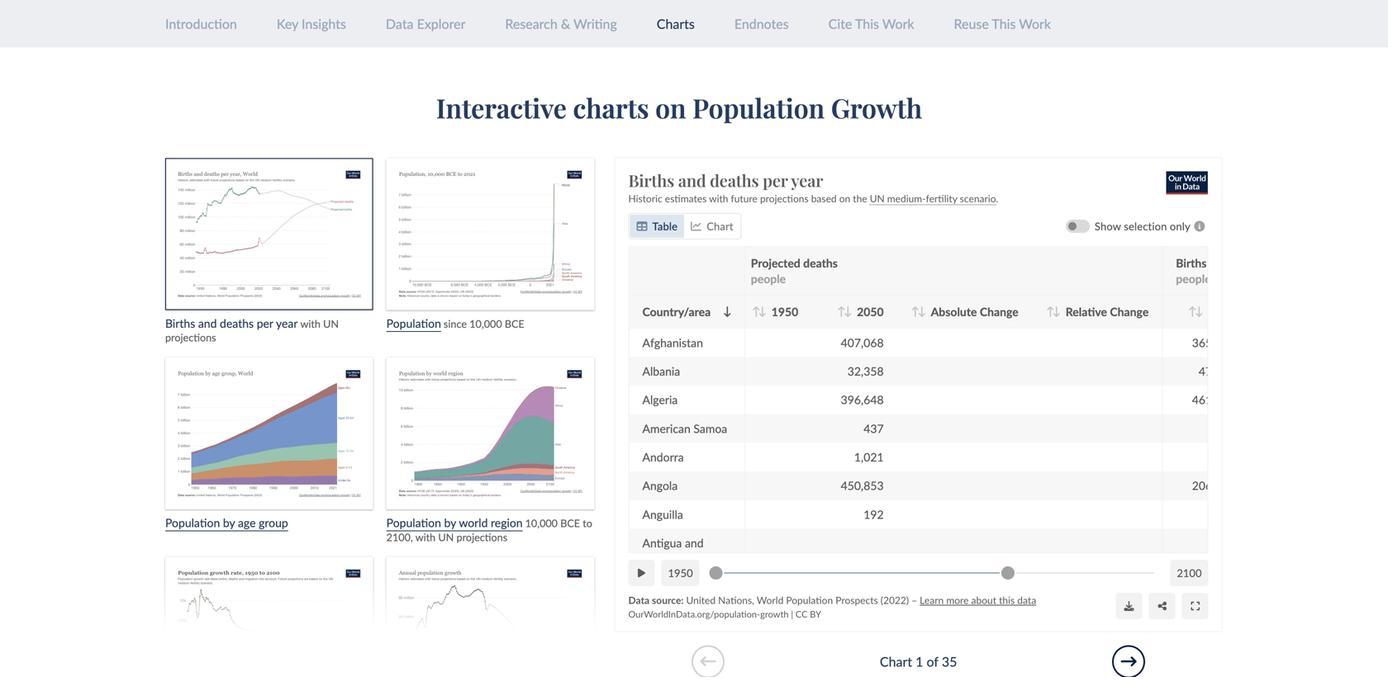 Task type: describe. For each thing, give the bounding box(es) containing it.
data source: united nations, world population prospects (2022) – learn more about this data
[[629, 595, 1037, 607]]

this
[[1000, 595, 1015, 607]]

explorer
[[417, 16, 466, 32]]

arrow down long image for relative change
[[1053, 307, 1061, 317]]

data for data source: united nations, world population prospects (2022) – learn more about this data
[[629, 595, 650, 607]]

key
[[277, 16, 298, 32]]

450,853
[[841, 479, 884, 493]]

world
[[757, 595, 784, 607]]

charts
[[573, 90, 649, 125]]

afghanistan
[[643, 336, 703, 350]]

introduction
[[165, 16, 237, 32]]

growth
[[831, 90, 923, 125]]

reuse this work
[[954, 16, 1051, 32]]

group
[[259, 516, 288, 530]]

anguilla
[[643, 508, 684, 522]]

population by world region
[[387, 516, 523, 530]]

only
[[1171, 220, 1191, 233]]

charts link
[[657, 16, 695, 32]]

1 horizontal spatial projections
[[761, 192, 809, 204]]

relative for arrow up long icon for relative change
[[1066, 305, 1108, 319]]

nations,
[[719, 595, 755, 607]]

2050
[[857, 305, 884, 319]]

since 10,000 bce
[[444, 318, 525, 330]]

charts
[[657, 16, 695, 32]]

population for population
[[387, 317, 441, 331]]

population link
[[387, 158, 595, 331]]

table image
[[637, 221, 648, 232]]

10,000 inside 10,000 bce to 2100, with un projections
[[525, 518, 558, 530]]

un
[[438, 531, 454, 544]]

to
[[583, 518, 593, 530]]

show selection only
[[1095, 220, 1191, 233]]

united
[[687, 595, 716, 607]]

research & writing link
[[505, 16, 617, 32]]

437
[[864, 422, 884, 436]]

go to next slide image
[[1121, 654, 1137, 670]]

per
[[763, 169, 788, 191]]

reuse
[[954, 16, 989, 32]]

year
[[791, 169, 824, 191]]

about
[[972, 595, 997, 607]]

interactive
[[436, 90, 567, 125]]

more
[[947, 595, 969, 607]]

expand image
[[1191, 602, 1200, 611]]

0 vertical spatial 1950
[[772, 305, 799, 319]]

chart 1 of 35
[[880, 654, 958, 670]]

407,068
[[841, 336, 884, 350]]

cite this work link
[[829, 16, 915, 32]]

206,734
[[1193, 479, 1236, 493]]

projections inside 10,000 bce to 2100, with un projections
[[457, 531, 508, 544]]

and for barbuda
[[685, 536, 704, 550]]

0 horizontal spatial 10,000
[[470, 318, 502, 330]]

historic estimates with future projections based on the
[[629, 192, 870, 204]]

change for arrow up long icon for relative change
[[1111, 305, 1149, 319]]

1
[[916, 654, 924, 670]]

arrow up long image for relative change
[[1047, 307, 1055, 317]]

ourworldindata.org/population-growth link
[[629, 609, 789, 620]]

deaths inside projected deaths people
[[804, 256, 838, 270]]

population up per
[[693, 90, 825, 125]]

1 arrow down long image from the left
[[628, 307, 636, 317]]

data explorer
[[386, 16, 466, 32]]

.
[[997, 192, 999, 204]]

0 horizontal spatial on
[[656, 90, 686, 125]]

introduction link
[[165, 16, 237, 32]]

chart link
[[685, 215, 741, 238]]

region
[[491, 516, 523, 530]]

arrow down long image for 1950
[[759, 307, 767, 317]]

interactive charts on population growth
[[436, 90, 923, 125]]

1,670
[[1206, 552, 1236, 566]]

angola
[[643, 479, 678, 493]]

2 relative change from the left
[[1066, 305, 1149, 319]]

population for population by world region
[[387, 516, 441, 530]]

barbuda
[[643, 552, 685, 566]]

work for reuse this work
[[1019, 16, 1051, 32]]

cite
[[829, 16, 852, 32]]

change for 2nd arrow down long image from right
[[685, 305, 724, 319]]

american
[[643, 422, 691, 436]]

antigua and barbuda
[[643, 536, 704, 566]]

cc by link
[[796, 609, 822, 620]]

bce inside 10,000 bce to 2100, with un projections
[[561, 518, 580, 530]]

cc
[[796, 609, 808, 620]]

writing
[[574, 16, 617, 32]]

461,136
[[1193, 393, 1236, 407]]

albania
[[643, 364, 681, 378]]

births and deaths per year
[[629, 169, 824, 191]]

learn
[[920, 595, 944, 607]]

population for population by age group
[[165, 516, 220, 530]]

population by age group
[[165, 516, 288, 530]]

relative for 2nd arrow down long image from right
[[641, 305, 682, 319]]

arrow up long image for 1950
[[753, 307, 761, 317]]

since
[[444, 318, 467, 330]]

of
[[927, 654, 939, 670]]

absolute change
[[931, 305, 1019, 319]]

download image
[[1125, 602, 1135, 611]]

|
[[791, 609, 794, 620]]

key insights link
[[277, 16, 346, 32]]

population by age group link
[[165, 358, 373, 530]]

chart
[[707, 220, 734, 233]]

antigua
[[643, 536, 682, 550]]

2 people from the left
[[1177, 272, 1212, 286]]



Task type: locate. For each thing, give the bounding box(es) containing it.
1 vertical spatial with
[[416, 531, 436, 544]]

2100
[[1177, 567, 1202, 580]]

circle info image
[[1191, 221, 1209, 232]]

0 vertical spatial data
[[386, 16, 414, 32]]

0 vertical spatial on
[[656, 90, 686, 125]]

2 arrow up long image from the left
[[838, 307, 846, 317]]

arrow down long image left absolute
[[918, 307, 926, 317]]

historic
[[629, 192, 663, 204]]

key insights
[[277, 16, 346, 32]]

population
[[693, 90, 825, 125], [387, 317, 441, 331], [165, 516, 220, 530], [387, 516, 441, 530], [786, 595, 833, 607]]

1 vertical spatial projections
[[457, 531, 508, 544]]

0 horizontal spatial bce
[[505, 318, 525, 330]]

1 horizontal spatial deaths
[[804, 256, 838, 270]]

people down circle info image
[[1177, 272, 1212, 286]]

projections down 'world' at bottom left
[[457, 531, 508, 544]]

47,332
[[1199, 364, 1236, 378]]

play image
[[638, 568, 646, 578]]

2 relative from the left
[[1066, 305, 1108, 319]]

ourworldindata.org/population-growth | cc by
[[629, 609, 822, 620]]

absolute
[[931, 305, 978, 319]]

arrow down long image left '2050'
[[844, 307, 852, 317]]

1 horizontal spatial bce
[[561, 518, 580, 530]]

2 this from the left
[[992, 16, 1016, 32]]

endnotes link
[[735, 16, 789, 32]]

&
[[561, 16, 571, 32]]

1950 down projected deaths people
[[772, 305, 799, 319]]

relative
[[641, 305, 682, 319], [1066, 305, 1108, 319]]

1 vertical spatial 10,000
[[525, 518, 558, 530]]

1 people from the left
[[751, 272, 786, 286]]

2 work from the left
[[1019, 16, 1051, 32]]

365,303
[[1193, 336, 1236, 350]]

with inside 10,000 bce to 2100, with un projections
[[416, 531, 436, 544]]

births
[[629, 169, 675, 191], [1177, 256, 1207, 270]]

0 vertical spatial births
[[629, 169, 675, 191]]

3 arrow down long image from the left
[[844, 307, 852, 317]]

work right the "reuse"
[[1019, 16, 1051, 32]]

396,648
[[841, 393, 884, 407]]

on
[[656, 90, 686, 125], [840, 192, 851, 204]]

1 horizontal spatial work
[[1019, 16, 1051, 32]]

births inside births people
[[1177, 256, 1207, 270]]

samoa
[[694, 422, 728, 436]]

estimates
[[665, 192, 707, 204]]

learn more about this data link
[[920, 595, 1037, 607]]

arrow up long image for 2050
[[838, 307, 846, 317]]

1 horizontal spatial by
[[444, 516, 456, 530]]

0 horizontal spatial births
[[629, 169, 675, 191]]

1 horizontal spatial 1950
[[772, 305, 799, 319]]

deaths up future
[[710, 169, 759, 191]]

prospects
[[836, 595, 879, 607]]

10,000 bce to 2100, with un projections
[[387, 518, 593, 544]]

algeria
[[643, 393, 678, 407]]

0 horizontal spatial change
[[685, 305, 724, 319]]

american samoa
[[643, 422, 728, 436]]

data
[[1018, 595, 1037, 607]]

arrow down long image down the projected
[[759, 307, 767, 317]]

1 horizontal spatial people
[[1177, 272, 1212, 286]]

deaths
[[326, 256, 363, 270]]

on right charts
[[656, 90, 686, 125]]

projected
[[751, 256, 801, 270]]

by for age
[[223, 516, 235, 530]]

1 arrow up long image from the left
[[753, 307, 761, 317]]

ourworldindata.org/population-
[[629, 609, 761, 620]]

change for absolute change's arrow up long icon
[[980, 305, 1019, 319]]

share nodes image
[[1158, 602, 1167, 611]]

arrow down long image right country/area
[[724, 307, 732, 317]]

0 vertical spatial projections
[[761, 192, 809, 204]]

1 horizontal spatial arrow down long image
[[918, 307, 926, 317]]

work for cite this work
[[883, 16, 915, 32]]

0 horizontal spatial relative
[[641, 305, 682, 319]]

the
[[853, 192, 868, 204]]

1 vertical spatial births
[[1177, 256, 1207, 270]]

table link
[[630, 215, 685, 238]]

arrow down long image right absolute change
[[1053, 307, 1061, 317]]

1 vertical spatial 1950
[[668, 567, 693, 580]]

3 arrow up long image from the left
[[912, 307, 920, 317]]

age
[[238, 516, 256, 530]]

1,021
[[855, 450, 884, 464]]

arrow down long image left country/area
[[628, 307, 636, 317]]

0 horizontal spatial projections
[[457, 531, 508, 544]]

4 arrow down long image from the left
[[1053, 307, 1061, 317]]

research
[[505, 16, 558, 32]]

1 relative change from the left
[[641, 305, 724, 319]]

35
[[942, 654, 958, 670]]

people down the projected
[[751, 272, 786, 286]]

and for deaths
[[679, 169, 706, 191]]

and
[[679, 169, 706, 191], [685, 536, 704, 550]]

0 vertical spatial deaths
[[710, 169, 759, 191]]

people
[[751, 272, 786, 286], [1177, 272, 1212, 286]]

and right antigua at the left
[[685, 536, 704, 550]]

arrow up long image down the projected
[[753, 307, 761, 317]]

0 vertical spatial with
[[709, 192, 729, 204]]

on left the
[[840, 192, 851, 204]]

1 this from the left
[[855, 16, 879, 32]]

people inside projected deaths people
[[751, 272, 786, 286]]

1 horizontal spatial with
[[709, 192, 729, 204]]

32,358
[[848, 364, 884, 378]]

0 vertical spatial and
[[679, 169, 706, 191]]

1 by from the left
[[223, 516, 235, 530]]

1 vertical spatial deaths
[[804, 256, 838, 270]]

future
[[731, 192, 758, 204]]

arrow down long image for 2050
[[844, 307, 852, 317]]

by up un
[[444, 516, 456, 530]]

growth
[[761, 609, 789, 620]]

births for births people
[[1177, 256, 1207, 270]]

1 arrow down long image from the left
[[724, 307, 732, 317]]

1 vertical spatial on
[[840, 192, 851, 204]]

–
[[912, 595, 918, 607]]

1950
[[772, 305, 799, 319], [668, 567, 693, 580]]

2 horizontal spatial change
[[1111, 305, 1149, 319]]

0 horizontal spatial work
[[883, 16, 915, 32]]

10,000 right region
[[525, 518, 558, 530]]

data left explorer on the top left of page
[[386, 16, 414, 32]]

population up 2100,
[[387, 516, 441, 530]]

5 arrow down long image from the left
[[1196, 307, 1204, 317]]

and inside antigua and barbuda
[[685, 536, 704, 550]]

bce
[[505, 318, 525, 330], [561, 518, 580, 530]]

3 change from the left
[[1111, 305, 1149, 319]]

arrow up long image up 365,303
[[1189, 307, 1197, 317]]

by for world
[[444, 516, 456, 530]]

deaths right the projected
[[804, 256, 838, 270]]

1 horizontal spatial births
[[1177, 256, 1207, 270]]

1 vertical spatial bce
[[561, 518, 580, 530]]

1,060
[[855, 552, 884, 566]]

1 vertical spatial data
[[629, 595, 650, 607]]

world
[[459, 516, 488, 530]]

arrow up long image right absolute change
[[1047, 307, 1055, 317]]

5 arrow up long image from the left
[[1189, 307, 1197, 317]]

births people
[[1177, 256, 1212, 286]]

4 arrow up long image from the left
[[1047, 307, 1055, 317]]

research & writing
[[505, 16, 617, 32]]

0 horizontal spatial deaths
[[710, 169, 759, 191]]

based
[[812, 192, 837, 204]]

1 horizontal spatial data
[[629, 595, 650, 607]]

0 horizontal spatial this
[[855, 16, 879, 32]]

arrow down long image
[[628, 307, 636, 317], [918, 307, 926, 317]]

projections down per
[[761, 192, 809, 204]]

0 horizontal spatial with
[[416, 531, 436, 544]]

go to previous slide image
[[701, 654, 716, 670]]

this for cite
[[855, 16, 879, 32]]

this right the "reuse"
[[992, 16, 1016, 32]]

table
[[653, 220, 678, 233]]

0 vertical spatial 10,000
[[470, 318, 502, 330]]

2 by from the left
[[444, 516, 456, 530]]

1 horizontal spatial this
[[992, 16, 1016, 32]]

0 horizontal spatial arrow down long image
[[628, 307, 636, 317]]

reuse this work link
[[954, 16, 1051, 32]]

1 horizontal spatial relative
[[1066, 305, 1108, 319]]

1950 down barbuda
[[668, 567, 693, 580]]

1 horizontal spatial on
[[840, 192, 851, 204]]

selection
[[1124, 220, 1168, 233]]

chart
[[880, 654, 913, 670]]

1 relative from the left
[[641, 305, 682, 319]]

births up historic
[[629, 169, 675, 191]]

bce left to
[[561, 518, 580, 530]]

by left the age
[[223, 516, 235, 530]]

0 horizontal spatial data
[[386, 16, 414, 32]]

this right the cite
[[855, 16, 879, 32]]

0 vertical spatial bce
[[505, 318, 525, 330]]

chart line image
[[691, 221, 702, 232]]

source:
[[652, 595, 684, 607]]

births for births and deaths per year
[[629, 169, 675, 191]]

arrow down long image up 365,303
[[1196, 307, 1204, 317]]

1 work from the left
[[883, 16, 915, 32]]

show
[[1095, 220, 1122, 233]]

arrow up long image for absolute change
[[912, 307, 920, 317]]

10,000 right since
[[470, 318, 502, 330]]

by
[[223, 516, 235, 530], [444, 516, 456, 530]]

births down circle info image
[[1177, 256, 1207, 270]]

births and deaths per year link
[[629, 169, 1209, 191]]

data for data explorer
[[386, 16, 414, 32]]

with down births and deaths per year
[[709, 192, 729, 204]]

(2022)
[[881, 595, 909, 607]]

with left un
[[416, 531, 436, 544]]

2 change from the left
[[980, 305, 1019, 319]]

1 horizontal spatial change
[[980, 305, 1019, 319]]

and up the estimates
[[679, 169, 706, 191]]

0 horizontal spatial 1950
[[668, 567, 693, 580]]

arrow up long image left '2050'
[[838, 307, 846, 317]]

0 horizontal spatial relative change
[[641, 305, 724, 319]]

1 horizontal spatial relative change
[[1066, 305, 1149, 319]]

arrow up long image
[[753, 307, 761, 317], [838, 307, 846, 317], [912, 307, 920, 317], [1047, 307, 1055, 317], [1189, 307, 1197, 317]]

work right the cite
[[883, 16, 915, 32]]

2 arrow down long image from the left
[[918, 307, 926, 317]]

arrow up long image left absolute
[[912, 307, 920, 317]]

country/area
[[643, 305, 711, 319]]

2 arrow down long image from the left
[[759, 307, 767, 317]]

population up cc by link
[[786, 595, 833, 607]]

arrow down long image
[[724, 307, 732, 317], [759, 307, 767, 317], [844, 307, 852, 317], [1053, 307, 1061, 317], [1196, 307, 1204, 317]]

1 change from the left
[[685, 305, 724, 319]]

1 vertical spatial and
[[685, 536, 704, 550]]

this for reuse
[[992, 16, 1016, 32]]

population left the age
[[165, 516, 220, 530]]

insights
[[302, 16, 346, 32]]

projections
[[761, 192, 809, 204], [457, 531, 508, 544]]

data down 'play' image
[[629, 595, 650, 607]]

1 horizontal spatial 10,000
[[525, 518, 558, 530]]

endnotes
[[735, 16, 789, 32]]

0 horizontal spatial people
[[751, 272, 786, 286]]

bce right since
[[505, 318, 525, 330]]

data explorer link
[[386, 16, 466, 32]]

population left since
[[387, 317, 441, 331]]

0 horizontal spatial by
[[223, 516, 235, 530]]

by
[[810, 609, 822, 620]]



Task type: vqa. For each thing, say whether or not it's contained in the screenshot.
the bottommost 1950
yes



